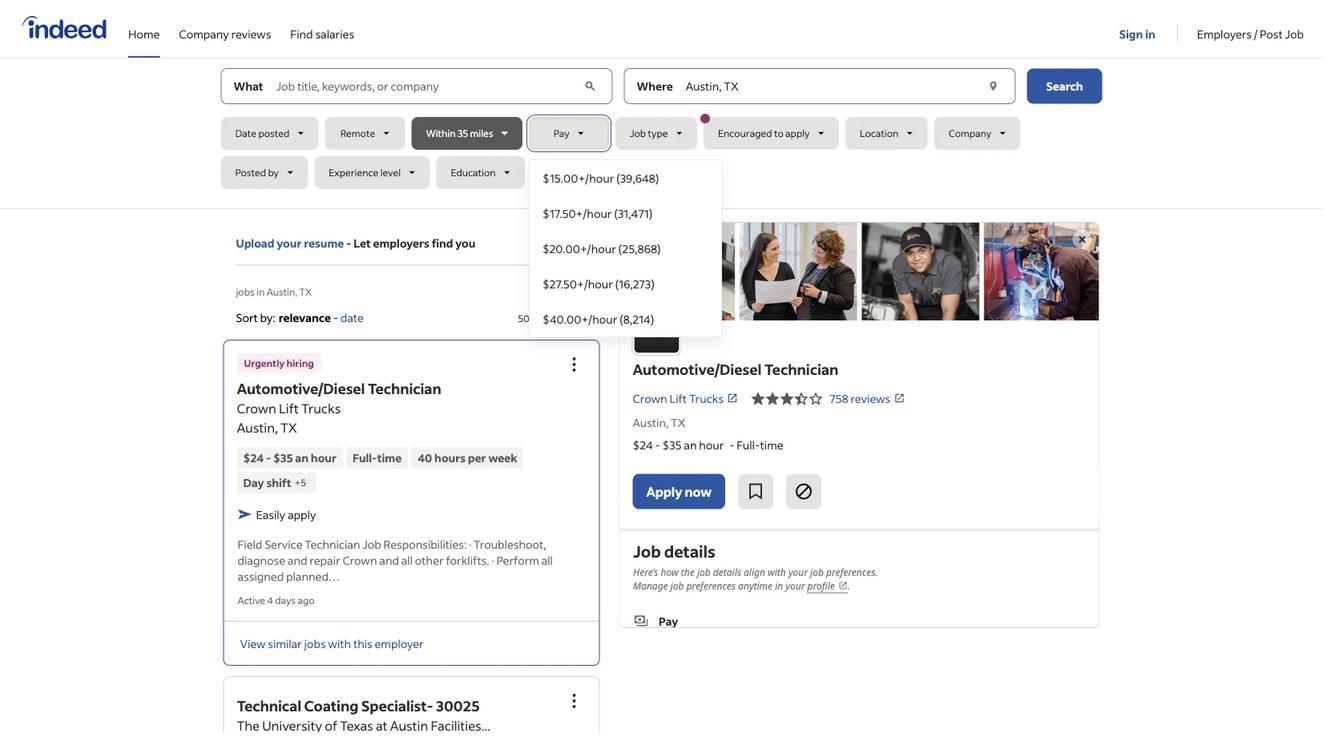 Task type: locate. For each thing, give the bounding box(es) containing it.
and down service
[[288, 553, 307, 567]]

1 vertical spatial jobs
[[553, 312, 571, 324]]

$24 down austin, tx
[[633, 438, 653, 453]]

1 horizontal spatial trucks
[[689, 391, 724, 406]]

sort by: relevance - date
[[236, 310, 364, 325]]

company reviews link
[[179, 0, 271, 55]]

location
[[860, 127, 899, 139]]

job right post
[[1285, 26, 1304, 41]]

full- left 40 on the bottom of the page
[[353, 451, 377, 465]]

week
[[488, 451, 517, 465]]

none search field containing what
[[221, 68, 1103, 337]]

reviews left "find"
[[231, 26, 271, 41]]

company
[[179, 26, 229, 41], [949, 127, 992, 139]]

crown
[[633, 391, 667, 406], [237, 400, 276, 417], [343, 553, 377, 567]]

1 clear element from the left
[[582, 78, 599, 94]]

1 horizontal spatial hour
[[699, 438, 724, 453]]

apply
[[786, 127, 810, 139], [288, 507, 316, 522]]

hour
[[699, 438, 724, 453], [311, 451, 337, 465]]

trucks inside crown lift trucks austin, tx
[[301, 400, 341, 417]]

job actions menu is collapsed image
[[565, 355, 584, 374]]

with left this
[[328, 636, 351, 651]]

by:
[[260, 310, 275, 325]]

tx up relevance
[[299, 285, 312, 298]]

1 horizontal spatial automotive/diesel
[[633, 360, 762, 378]]

active
[[238, 594, 265, 607]]

$40.00+/hour (8,214)
[[543, 312, 654, 326]]

2 vertical spatial technician
[[305, 537, 360, 551]]

upload your resume - let employers find you
[[236, 236, 476, 250]]

1 horizontal spatial with
[[768, 566, 786, 579]]

employers / post job link
[[1197, 0, 1304, 55]]

technical coating specialist- 30025 button
[[237, 697, 480, 715]]

automotive/diesel up 'crown lift trucks' link
[[633, 360, 762, 378]]

1 horizontal spatial lift
[[670, 391, 687, 406]]

1 vertical spatial automotive/diesel technician
[[237, 379, 441, 398]]

0 vertical spatial in
[[1146, 26, 1156, 41]]

technical coating specialist- 30025
[[237, 697, 480, 715]]

apply inside dropdown button
[[786, 127, 810, 139]]

0 horizontal spatial $35
[[273, 451, 293, 465]]

0 vertical spatial company
[[179, 26, 229, 41]]

0 vertical spatial technician
[[765, 360, 839, 378]]

$35 down austin, tx
[[663, 438, 682, 453]]

job type button
[[616, 117, 697, 150]]

pay inside popup button
[[554, 127, 570, 139]]

2 and from the left
[[379, 553, 399, 567]]

1 vertical spatial ·
[[492, 553, 494, 567]]

and down responsibilities:
[[379, 553, 399, 567]]

758 reviews link
[[830, 391, 905, 406]]

upload
[[236, 236, 275, 250]]

1 horizontal spatial reviews
[[851, 391, 891, 406]]

$24 for $24 - $35 an hour
[[243, 451, 264, 465]]

manage
[[633, 579, 668, 593]]

job
[[697, 566, 710, 579], [810, 566, 824, 579], [670, 579, 684, 593]]

1 horizontal spatial company
[[949, 127, 992, 139]]

clear element up pay popup button
[[582, 78, 599, 94]]

company down clear image
[[949, 127, 992, 139]]

posted by button
[[221, 156, 308, 189]]

crown inside crown lift trucks austin, tx
[[237, 400, 276, 417]]

lift down urgently hiring
[[279, 400, 299, 417]]

in right anytime
[[775, 579, 783, 593]]

technician up 3.4 out of 5 stars. link to 758 company reviews (opens in a new tab) image
[[765, 360, 839, 378]]

tx
[[299, 285, 312, 298], [671, 416, 686, 430], [280, 419, 297, 436]]

2 horizontal spatial tx
[[671, 416, 686, 430]]

reviews
[[231, 26, 271, 41], [851, 391, 891, 406]]

· down troubleshoot,
[[492, 553, 494, 567]]

full- up the save this job icon
[[737, 438, 760, 453]]

reviews inside 'link'
[[231, 26, 271, 41]]

0 horizontal spatial job
[[670, 579, 684, 593]]

your up profile
[[788, 566, 808, 579]]

1 horizontal spatial jobs
[[304, 636, 326, 651]]

in right sign
[[1146, 26, 1156, 41]]

pay button
[[529, 117, 609, 150]]

0 vertical spatial jobs
[[236, 285, 255, 298]]

1 horizontal spatial $35
[[663, 438, 682, 453]]

1 vertical spatial pay
[[659, 614, 678, 628]]

job left responsibilities:
[[363, 537, 381, 551]]

hiring
[[287, 357, 314, 369]]

menu containing $15.00+/hour (39,648)
[[529, 160, 722, 337]]

shift
[[266, 476, 291, 490]]

crown for crown lift trucks austin, tx
[[237, 400, 276, 417]]

0 horizontal spatial pay
[[554, 127, 570, 139]]

1 horizontal spatial $24
[[633, 438, 653, 453]]

1 horizontal spatial all
[[542, 553, 553, 567]]

$20.00+/hour
[[543, 241, 616, 256]]

company inside dropdown button
[[949, 127, 992, 139]]

view
[[240, 636, 266, 651]]

$35 up shift
[[273, 451, 293, 465]]

0 horizontal spatial automotive/diesel
[[237, 379, 365, 398]]

view similar jobs with this employer
[[240, 636, 424, 651]]

field service technician job responsibilities: · troubleshoot, diagnose and repair crown and all other forklifts. · perform all assigned planned…
[[238, 537, 553, 583]]

1 horizontal spatial an
[[684, 438, 697, 453]]

0 horizontal spatial jobs
[[236, 285, 255, 298]]

tx down crown lift trucks
[[671, 416, 686, 430]]

crown lift trucks
[[633, 391, 724, 406]]

$20.00+/hour (25,868) link
[[530, 231, 721, 266]]

0 horizontal spatial company
[[179, 26, 229, 41]]

0 horizontal spatial all
[[401, 553, 413, 567]]

None search field
[[221, 68, 1103, 337]]

encouraged
[[718, 127, 772, 139]]

austin, up "$24 - $35 an hour"
[[237, 419, 278, 436]]

now
[[685, 483, 712, 500]]

assigned
[[238, 569, 284, 583]]

crown right repair
[[343, 553, 377, 567]]

$35 for $24 - $35 an hour - full-time
[[663, 438, 682, 453]]

technician up 40 on the bottom of the page
[[368, 379, 441, 398]]

technician
[[765, 360, 839, 378], [368, 379, 441, 398], [305, 537, 360, 551]]

2 all from the left
[[542, 553, 553, 567]]

crown up austin, tx
[[633, 391, 667, 406]]

clear element for where
[[986, 78, 1002, 94]]

- left date link
[[333, 310, 338, 325]]

your right upload
[[277, 236, 302, 250]]

lift inside crown lift trucks austin, tx
[[279, 400, 299, 417]]

0 horizontal spatial $24
[[243, 451, 264, 465]]

profile
[[807, 579, 835, 593]]

0 horizontal spatial trucks
[[301, 400, 341, 417]]

details up manage job preferences anytime in your
[[713, 566, 741, 579]]

all right perform
[[542, 553, 553, 567]]

tx up "$24 - $35 an hour"
[[280, 419, 297, 436]]

trucks up $24 - $35 an hour - full-time
[[689, 391, 724, 406]]

1 horizontal spatial clear element
[[986, 78, 1002, 94]]

job inside "link"
[[1285, 26, 1304, 41]]

close job details image
[[1073, 230, 1092, 249]]

0 horizontal spatial technician
[[305, 537, 360, 551]]

crown for crown lift trucks
[[633, 391, 667, 406]]

austin, down crown lift trucks
[[633, 416, 669, 430]]

2 horizontal spatial in
[[1146, 26, 1156, 41]]

$24 for $24 - $35 an hour - full-time
[[633, 438, 653, 453]]

0 vertical spatial ·
[[469, 537, 472, 551]]

home link
[[128, 0, 160, 55]]

search button
[[1027, 69, 1103, 104]]

1 and from the left
[[288, 553, 307, 567]]

(31,471)
[[614, 206, 653, 220]]

2 horizontal spatial technician
[[765, 360, 839, 378]]

employer
[[375, 636, 424, 651]]

2 vertical spatial in
[[775, 579, 783, 593]]

1 vertical spatial details
[[713, 566, 741, 579]]

(16,273)
[[615, 277, 655, 291]]

with
[[768, 566, 786, 579], [328, 636, 351, 651]]

jobs up sort
[[236, 285, 255, 298]]

2 horizontal spatial crown
[[633, 391, 667, 406]]

what
[[234, 79, 263, 93]]

menu
[[529, 160, 722, 337]]

austin, tx
[[633, 416, 686, 430]]

planned…
[[286, 569, 340, 583]]

in up by:
[[257, 285, 265, 298]]

with right align
[[768, 566, 786, 579]]

job up preferences
[[697, 566, 710, 579]]

apply right easily
[[288, 507, 316, 522]]

company right home
[[179, 26, 229, 41]]

job left type on the top
[[630, 127, 646, 139]]

lift for crown lift trucks
[[670, 391, 687, 406]]

$24 - $35 an hour
[[243, 451, 337, 465]]

0 horizontal spatial tx
[[280, 419, 297, 436]]

miles
[[470, 127, 493, 139]]

0 horizontal spatial ·
[[469, 537, 472, 551]]

day
[[243, 476, 264, 490]]

company for company reviews
[[179, 26, 229, 41]]

urgently hiring
[[244, 357, 314, 369]]

0 vertical spatial details
[[664, 541, 715, 562]]

$24 up "day"
[[243, 451, 264, 465]]

40
[[418, 451, 432, 465]]

0 horizontal spatial clear element
[[582, 78, 599, 94]]

pay down manage
[[659, 614, 678, 628]]

active 4 days ago
[[238, 594, 315, 607]]

automotive/diesel down hiring
[[237, 379, 365, 398]]

0 horizontal spatial lift
[[279, 400, 299, 417]]

jobs left help icon
[[553, 312, 571, 324]]

1 horizontal spatial apply
[[786, 127, 810, 139]]

crown lift trucks austin, tx
[[237, 400, 341, 436]]

0 vertical spatial pay
[[554, 127, 570, 139]]

here's
[[633, 566, 658, 579]]

hour up now
[[699, 438, 724, 453]]

$24 - $35 an hour - full-time
[[633, 438, 784, 453]]

salaries
[[315, 26, 354, 41]]

trucks for crown lift trucks austin, tx
[[301, 400, 341, 417]]

0 vertical spatial reviews
[[231, 26, 271, 41]]

automotive/diesel technician
[[633, 360, 839, 378], [237, 379, 441, 398]]

let
[[354, 236, 371, 250]]

1 vertical spatial technician
[[368, 379, 441, 398]]

0 horizontal spatial in
[[257, 285, 265, 298]]

in
[[1146, 26, 1156, 41], [257, 285, 265, 298], [775, 579, 783, 593]]

0 horizontal spatial hour
[[311, 451, 337, 465]]

technician up repair
[[305, 537, 360, 551]]

time down 3.4 out of 5 stars. link to 758 company reviews (opens in a new tab) image
[[760, 438, 784, 453]]

time left 40 on the bottom of the page
[[377, 451, 402, 465]]

company inside 'link'
[[179, 26, 229, 41]]

$35 for $24 - $35 an hour
[[273, 451, 293, 465]]

all
[[401, 553, 413, 567], [542, 553, 553, 567]]

reviews right "758"
[[851, 391, 891, 406]]

1 horizontal spatial crown
[[343, 553, 377, 567]]

apply right to
[[786, 127, 810, 139]]

1 horizontal spatial and
[[379, 553, 399, 567]]

resume
[[304, 236, 344, 250]]

upload your resume link
[[236, 235, 344, 252]]

jobs
[[236, 285, 255, 298], [553, 312, 571, 324], [304, 636, 326, 651]]

view similar jobs with this employer link
[[240, 636, 424, 651]]

1 vertical spatial in
[[257, 285, 265, 298]]

1 vertical spatial reviews
[[851, 391, 891, 406]]

1 horizontal spatial technician
[[368, 379, 441, 398]]

austin,
[[267, 285, 297, 298], [633, 416, 669, 430], [237, 419, 278, 436]]

crown lift trucks logo image
[[620, 223, 1099, 321], [633, 306, 681, 355]]

· up forklifts.
[[469, 537, 472, 551]]

0 vertical spatial with
[[768, 566, 786, 579]]

all left other
[[401, 553, 413, 567]]

0 horizontal spatial reviews
[[231, 26, 271, 41]]

job inside 'dropdown button'
[[630, 127, 646, 139]]

you
[[456, 236, 476, 250]]

clear element
[[582, 78, 599, 94], [986, 78, 1002, 94]]

this
[[353, 636, 372, 651]]

crown down urgently
[[237, 400, 276, 417]]

hour for $24 - $35 an hour
[[311, 451, 337, 465]]

$35
[[663, 438, 682, 453], [273, 451, 293, 465]]

1 horizontal spatial ·
[[492, 553, 494, 567]]

job up profile
[[810, 566, 824, 579]]

0 horizontal spatial time
[[377, 451, 402, 465]]

an for $24 - $35 an hour
[[295, 451, 309, 465]]

lift up austin, tx
[[670, 391, 687, 406]]

hours
[[435, 451, 466, 465]]

1 horizontal spatial automotive/diesel technician
[[633, 360, 839, 378]]

2 clear element from the left
[[986, 78, 1002, 94]]

0 horizontal spatial crown
[[237, 400, 276, 417]]

within
[[426, 127, 456, 139]]

pay up $15.00+/hour
[[554, 127, 570, 139]]

1 vertical spatial with
[[328, 636, 351, 651]]

0 horizontal spatial an
[[295, 451, 309, 465]]

details up the
[[664, 541, 715, 562]]

not interested image
[[794, 482, 814, 501]]

align
[[743, 566, 765, 579]]

an down austin, tx
[[684, 438, 697, 453]]

coating
[[304, 697, 359, 715]]

an up 5
[[295, 451, 309, 465]]

technician inside field service technician job responsibilities: · troubleshoot, diagnose and repair crown and all other forklifts. · perform all assigned planned…
[[305, 537, 360, 551]]

1 vertical spatial automotive/diesel
[[237, 379, 365, 398]]

job down the how
[[670, 579, 684, 593]]

1 vertical spatial company
[[949, 127, 992, 139]]

jobs right the similar
[[304, 636, 326, 651]]

trucks down automotive/diesel technician button
[[301, 400, 341, 417]]

0 vertical spatial apply
[[786, 127, 810, 139]]

clear element up company dropdown button
[[986, 78, 1002, 94]]

automotive/diesel technician down hiring
[[237, 379, 441, 398]]

hour down crown lift trucks austin, tx
[[311, 451, 337, 465]]

anytime
[[738, 579, 772, 593]]

clear image
[[986, 78, 1002, 94]]

4
[[267, 594, 273, 607]]

758
[[830, 391, 849, 406]]

and
[[288, 553, 307, 567], [379, 553, 399, 567]]

job type
[[630, 127, 668, 139]]

- up day shift + 5
[[266, 451, 271, 465]]

automotive/diesel technician up 'crown lift trucks' link
[[633, 360, 839, 378]]

education button
[[436, 156, 525, 189]]

758 reviews
[[830, 391, 891, 406]]

0 horizontal spatial apply
[[288, 507, 316, 522]]

0 horizontal spatial and
[[288, 553, 307, 567]]



Task type: vqa. For each thing, say whether or not it's contained in the screenshot.
ago
yes



Task type: describe. For each thing, give the bounding box(es) containing it.
job inside field service technician job responsibilities: · troubleshoot, diagnose and repair crown and all other forklifts. · perform all assigned planned…
[[363, 537, 381, 551]]

+
[[295, 476, 301, 489]]

similar
[[268, 636, 302, 651]]

an for $24 - $35 an hour - full-time
[[684, 438, 697, 453]]

to
[[774, 127, 784, 139]]

find
[[290, 26, 313, 41]]

$40.00+/hour (8,214) link
[[530, 301, 721, 337]]

0 horizontal spatial full-
[[353, 451, 377, 465]]

ago
[[298, 594, 315, 607]]

experience level button
[[314, 156, 430, 189]]

days
[[275, 594, 296, 607]]

preferences.
[[826, 566, 878, 579]]

field
[[238, 537, 262, 551]]

urgently
[[244, 357, 285, 369]]

search
[[1046, 79, 1083, 93]]

find
[[432, 236, 453, 250]]

experience
[[329, 166, 379, 179]]

clear element for what
[[582, 78, 599, 94]]

preferences
[[686, 579, 735, 593]]

encouraged to apply button
[[700, 114, 839, 150]]

home
[[128, 26, 160, 41]]

$15.00+/hour (39,648) link
[[530, 160, 721, 196]]

clear image
[[582, 78, 599, 94]]

posted
[[235, 166, 266, 179]]

(8,214)
[[620, 312, 654, 326]]

50,040
[[518, 312, 551, 324]]

2 horizontal spatial job
[[810, 566, 824, 579]]

(39,648)
[[616, 171, 659, 185]]

help icon image
[[574, 312, 587, 325]]

1 horizontal spatial tx
[[299, 285, 312, 298]]

job details
[[633, 541, 715, 562]]

other
[[415, 553, 444, 567]]

$20.00+/hour (25,868)
[[543, 241, 661, 256]]

3.4 out of 5 stars. link to 758 company reviews (opens in a new tab) image
[[751, 389, 823, 408]]

What field
[[273, 69, 581, 104]]

2 horizontal spatial jobs
[[553, 312, 571, 324]]

remote button
[[325, 117, 405, 150]]

1 horizontal spatial time
[[760, 438, 784, 453]]

save this job image
[[746, 482, 765, 501]]

Where field
[[683, 69, 984, 104]]

35
[[458, 127, 468, 139]]

automotive/diesel technician button
[[237, 379, 441, 398]]

date posted
[[235, 127, 290, 139]]

job actions menu is collapsed image
[[565, 692, 584, 711]]

hour for $24 - $35 an hour - full-time
[[699, 438, 724, 453]]

austin, up by:
[[267, 285, 297, 298]]

0 horizontal spatial with
[[328, 636, 351, 651]]

sign in link
[[1120, 1, 1158, 55]]

education
[[451, 166, 496, 179]]

0 horizontal spatial automotive/diesel technician
[[237, 379, 441, 398]]

- down 'crown lift trucks' link
[[730, 438, 735, 453]]

level
[[381, 166, 401, 179]]

profile link
[[807, 579, 848, 593]]

date posted button
[[221, 117, 319, 150]]

0 vertical spatial automotive/diesel
[[633, 360, 762, 378]]

1 vertical spatial apply
[[288, 507, 316, 522]]

0 vertical spatial automotive/diesel technician
[[633, 360, 839, 378]]

reviews for company reviews
[[231, 26, 271, 41]]

$27.50+/hour (16,273) link
[[530, 266, 721, 301]]

apply now button
[[633, 474, 725, 509]]

in for jobs
[[257, 285, 265, 298]]

date link
[[340, 310, 364, 325]]

$17.50+/hour (31,471) link
[[530, 196, 721, 231]]

here's how the job details align with your job preferences.
[[633, 566, 878, 579]]

posted by
[[235, 166, 279, 179]]

technical
[[237, 697, 301, 715]]

the
[[681, 566, 694, 579]]

1 horizontal spatial job
[[697, 566, 710, 579]]

where
[[637, 79, 673, 93]]

within 35 miles
[[426, 127, 493, 139]]

find salaries link
[[290, 0, 354, 55]]

crown inside field service technician job responsibilities: · troubleshoot, diagnose and repair crown and all other forklifts. · perform all assigned planned…
[[343, 553, 377, 567]]

30025
[[436, 697, 480, 715]]

- left let
[[346, 236, 351, 250]]

trucks for crown lift trucks
[[689, 391, 724, 406]]

service
[[265, 537, 303, 551]]

repair
[[310, 553, 340, 567]]

day shift + 5
[[243, 476, 306, 490]]

lift for crown lift trucks austin, tx
[[279, 400, 299, 417]]

crown lift trucks link
[[633, 390, 738, 407]]

by
[[268, 166, 279, 179]]

40 hours per week
[[418, 451, 517, 465]]

1 horizontal spatial in
[[775, 579, 783, 593]]

$27.50+/hour
[[543, 277, 613, 291]]

manage job preferences anytime in your
[[633, 579, 807, 593]]

1 horizontal spatial pay
[[659, 614, 678, 628]]

- down austin, tx
[[655, 438, 660, 453]]

job up here's
[[633, 541, 661, 562]]

2 vertical spatial jobs
[[304, 636, 326, 651]]

your left profile
[[785, 579, 805, 593]]

perform
[[497, 553, 539, 567]]

tx inside crown lift trucks austin, tx
[[280, 419, 297, 436]]

$17.50+/hour (31,471)
[[543, 206, 653, 220]]

$15.00+/hour
[[543, 171, 614, 185]]

company for company
[[949, 127, 992, 139]]

1 all from the left
[[401, 553, 413, 567]]

.
[[848, 579, 850, 593]]

austin, inside crown lift trucks austin, tx
[[237, 419, 278, 436]]

sign
[[1120, 26, 1143, 41]]

in for sign
[[1146, 26, 1156, 41]]

employers / post job
[[1197, 26, 1304, 41]]

reviews for 758 reviews
[[851, 391, 891, 406]]

type
[[648, 127, 668, 139]]

$15.00+/hour (39,648)
[[543, 171, 659, 185]]

per
[[468, 451, 486, 465]]

post
[[1260, 26, 1283, 41]]

responsibilities:
[[384, 537, 467, 551]]

1 horizontal spatial full-
[[737, 438, 760, 453]]

apply now
[[646, 483, 712, 500]]

relevance
[[279, 310, 331, 325]]

company button
[[934, 117, 1021, 150]]



